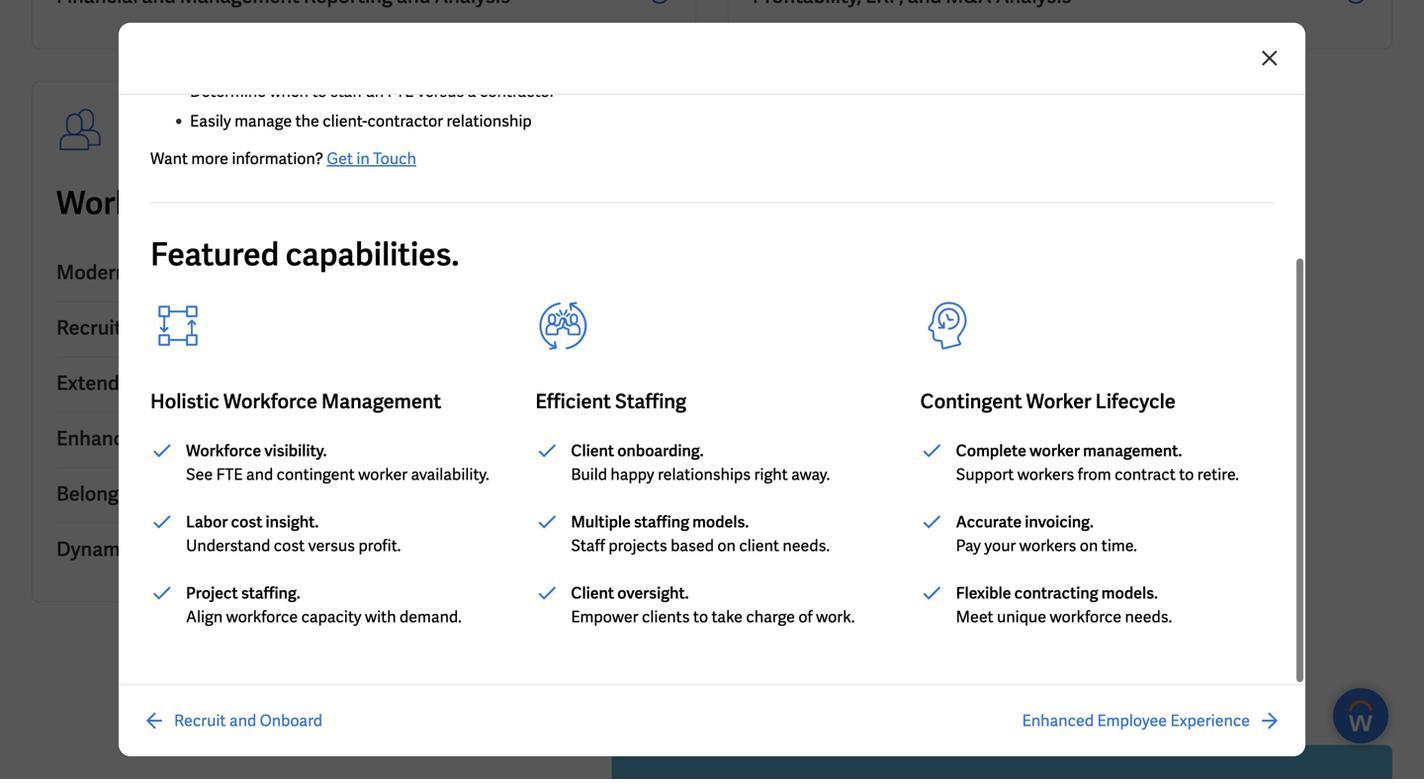 Task type: locate. For each thing, give the bounding box(es) containing it.
relationships
[[658, 464, 751, 485]]

0 vertical spatial workers
[[1017, 464, 1074, 485]]

multiple
[[571, 512, 631, 533]]

0 horizontal spatial needs.
[[783, 536, 830, 556]]

1 vertical spatial to
[[1179, 464, 1194, 485]]

on inside "multiple staffing models. staff projects based on client needs."
[[717, 536, 736, 556]]

client inside client oversight. empower clients to take charge of work.
[[571, 583, 614, 604]]

the down want more information? get in touch
[[260, 182, 309, 224]]

1 horizontal spatial models.
[[1102, 583, 1158, 604]]

client for build
[[571, 441, 614, 461]]

onboarding.
[[617, 441, 704, 461]]

0 horizontal spatial contractor
[[367, 111, 443, 132]]

idc infobrief for tech image
[[612, 745, 1393, 779]]

modernized hr service delivery
[[56, 260, 343, 285]]

1 horizontal spatial workforce
[[1050, 607, 1122, 628]]

to left retire.
[[1179, 464, 1194, 485]]

to inside 'determine when to staff an fte versus a contractor easily manage the client-contractor relationship'
[[312, 81, 327, 102]]

1 horizontal spatial versus
[[417, 81, 464, 102]]

0 horizontal spatial enhanced
[[56, 426, 146, 451]]

1 horizontal spatial enhanced
[[1022, 711, 1094, 731]]

labor cost insight. understand cost versus profit.
[[186, 512, 401, 556]]

1 vertical spatial recruit and onboard
[[174, 711, 322, 731]]

contingent worker lifecycle
[[920, 389, 1176, 414]]

and
[[126, 315, 160, 341], [246, 464, 273, 485], [150, 481, 184, 507], [229, 711, 256, 731]]

employee
[[150, 426, 238, 451], [1097, 711, 1167, 731]]

1 horizontal spatial employee
[[1097, 711, 1167, 731]]

1 horizontal spatial enhanced employee experience
[[1022, 711, 1250, 731]]

1 vertical spatial recruit
[[174, 711, 226, 731]]

1 vertical spatial workers
[[1019, 536, 1076, 556]]

when
[[269, 81, 309, 102]]

efficient
[[535, 389, 611, 414]]

workers inside complete worker management. support workers from contract to retire.
[[1017, 464, 1074, 485]]

workforce down contracting
[[1050, 607, 1122, 628]]

2 client from the top
[[571, 583, 614, 604]]

versus left a
[[417, 81, 464, 102]]

contract
[[1115, 464, 1176, 485]]

worker right contingent
[[358, 464, 408, 485]]

enhanced employee experience button
[[56, 413, 672, 468], [1022, 709, 1282, 733]]

1 vertical spatial enhanced employee experience
[[1022, 711, 1250, 731]]

1 vertical spatial worker
[[358, 464, 408, 485]]

0 vertical spatial client
[[571, 441, 614, 461]]

models. down time.
[[1102, 583, 1158, 604]]

staff
[[330, 81, 363, 102]]

0 vertical spatial needs.
[[783, 536, 830, 556]]

models. inside the "flexible contracting models. meet unique workforce needs."
[[1102, 583, 1158, 604]]

experience inside 'featured capabilities.' dialog
[[1171, 711, 1250, 731]]

1 horizontal spatial to
[[693, 607, 708, 628]]

experience
[[242, 426, 342, 451], [1171, 711, 1250, 731]]

workforce
[[226, 607, 298, 628], [1050, 607, 1122, 628]]

for
[[213, 182, 254, 224]]

client for empower
[[571, 583, 614, 604]]

workers
[[1017, 464, 1074, 485], [1019, 536, 1076, 556]]

2 vertical spatial to
[[693, 607, 708, 628]]

versus down insight.
[[308, 536, 355, 556]]

0 vertical spatial contractor
[[480, 81, 555, 102]]

0 vertical spatial enhanced employee experience button
[[56, 413, 672, 468]]

2 horizontal spatial to
[[1179, 464, 1194, 485]]

1 horizontal spatial on
[[1080, 536, 1098, 556]]

1 horizontal spatial recruit
[[174, 711, 226, 731]]

on
[[717, 536, 736, 556], [1080, 536, 1098, 556]]

and inside button
[[150, 481, 184, 507]]

on left client on the right
[[717, 536, 736, 556]]

1 horizontal spatial onboard
[[260, 711, 322, 731]]

fte right 'an' at the left top of the page
[[387, 81, 414, 102]]

profit.
[[358, 536, 401, 556]]

to inside complete worker management. support workers from contract to retire.
[[1179, 464, 1194, 485]]

models. for on
[[692, 512, 749, 533]]

understand
[[186, 536, 270, 556]]

management inside 'featured capabilities.' dialog
[[321, 389, 441, 414]]

1 horizontal spatial experience
[[1171, 711, 1250, 731]]

fte right see
[[216, 464, 243, 485]]

1 vertical spatial enhanced employee experience button
[[1022, 709, 1282, 733]]

0 vertical spatial versus
[[417, 81, 464, 102]]

0 horizontal spatial of
[[415, 182, 444, 224]]

0 horizontal spatial workforce
[[226, 607, 298, 628]]

recruit
[[56, 315, 122, 341], [174, 711, 226, 731]]

client up build
[[571, 441, 614, 461]]

workforce
[[56, 182, 207, 224], [146, 370, 240, 396], [223, 389, 318, 414], [186, 441, 261, 461]]

recruit and onboard
[[56, 315, 243, 341], [174, 711, 322, 731]]

1 horizontal spatial worker
[[1030, 441, 1080, 461]]

flexible contracting models. meet unique workforce needs.
[[956, 583, 1172, 628]]

1 vertical spatial enhanced
[[1022, 711, 1094, 731]]

of
[[415, 182, 444, 224], [798, 607, 813, 628]]

of down touch
[[415, 182, 444, 224]]

0 vertical spatial enhanced employee experience
[[56, 426, 342, 451]]

holistic workforce management
[[150, 389, 441, 414]]

1 horizontal spatial of
[[798, 607, 813, 628]]

0 horizontal spatial fte
[[216, 464, 243, 485]]

oversight.
[[617, 583, 689, 604]]

0 horizontal spatial enhanced employee experience
[[56, 426, 342, 451]]

versus inside labor cost insight. understand cost versus profit.
[[308, 536, 355, 556]]

0 horizontal spatial worker
[[358, 464, 408, 485]]

workforce inside button
[[146, 370, 240, 396]]

the inside 'determine when to staff an fte versus a contractor easily manage the client-contractor relationship'
[[295, 111, 319, 132]]

service
[[198, 260, 265, 285]]

1 vertical spatial experience
[[1171, 711, 1250, 731]]

0 vertical spatial worker
[[1030, 441, 1080, 461]]

to left staff
[[312, 81, 327, 102]]

extended workforce management
[[56, 370, 364, 396]]

diversity
[[188, 481, 268, 507]]

contracting
[[1014, 583, 1098, 604]]

cost
[[231, 512, 262, 533], [274, 536, 305, 556]]

the
[[295, 111, 319, 132], [260, 182, 309, 224]]

0 vertical spatial models.
[[692, 512, 749, 533]]

belonging
[[56, 481, 146, 507]]

cost up understand
[[231, 512, 262, 533]]

recruit and onboard button inside 'featured capabilities.' dialog
[[142, 709, 322, 733]]

workforce down staffing.
[[226, 607, 298, 628]]

determine when to staff an fte versus a contractor easily manage the client-contractor relationship
[[190, 81, 555, 132]]

1 on from the left
[[717, 536, 736, 556]]

0 vertical spatial the
[[295, 111, 319, 132]]

workforce inside the "flexible contracting models. meet unique workforce needs."
[[1050, 607, 1122, 628]]

worker
[[1030, 441, 1080, 461], [358, 464, 408, 485]]

client
[[571, 441, 614, 461], [571, 583, 614, 604]]

0 horizontal spatial enhanced employee experience button
[[56, 413, 672, 468]]

1 horizontal spatial cost
[[274, 536, 305, 556]]

enhanced up idc infobrief for tech image
[[1022, 711, 1094, 731]]

workers down "invoicing."
[[1019, 536, 1076, 556]]

visibility.
[[264, 441, 327, 461]]

fte
[[387, 81, 414, 102], [216, 464, 243, 485]]

curation
[[191, 537, 270, 562]]

enhanced employee experience inside 'featured capabilities.' dialog
[[1022, 711, 1250, 731]]

fte inside workforce visibility. see fte and contingent worker availability.
[[216, 464, 243, 485]]

2 on from the left
[[1080, 536, 1098, 556]]

onboard inside 'featured capabilities.' dialog
[[260, 711, 322, 731]]

worker up from
[[1030, 441, 1080, 461]]

models. for needs.
[[1102, 583, 1158, 604]]

management up visibility.
[[244, 370, 364, 396]]

cost down insight.
[[274, 536, 305, 556]]

2 workforce from the left
[[1050, 607, 1122, 628]]

multiple staffing models. staff projects based on client needs.
[[571, 512, 830, 556]]

1 client from the top
[[571, 441, 614, 461]]

0 horizontal spatial models.
[[692, 512, 749, 533]]

1 vertical spatial employee
[[1097, 711, 1167, 731]]

management
[[244, 370, 364, 396], [321, 389, 441, 414]]

0 horizontal spatial employee
[[150, 426, 238, 451]]

0 vertical spatial recruit and onboard button
[[56, 302, 672, 358]]

more
[[191, 148, 228, 169]]

pay
[[956, 536, 981, 556]]

needs. right client on the right
[[783, 536, 830, 556]]

contractor up touch
[[367, 111, 443, 132]]

0 vertical spatial onboard
[[164, 315, 243, 341]]

0 horizontal spatial on
[[717, 536, 736, 556]]

technology
[[451, 182, 616, 224]]

featured capabilities. dialog
[[0, 0, 1424, 779]]

1 vertical spatial of
[[798, 607, 813, 628]]

contractor up the relationship
[[480, 81, 555, 102]]

workers inside accurate invoicing. pay your workers on time.
[[1019, 536, 1076, 556]]

0 horizontal spatial cost
[[231, 512, 262, 533]]

client
[[739, 536, 779, 556]]

client up empower
[[571, 583, 614, 604]]

1 horizontal spatial needs.
[[1125, 607, 1172, 628]]

enhanced inside 'featured capabilities.' dialog
[[1022, 711, 1094, 731]]

client-
[[323, 111, 367, 132]]

onboard
[[164, 315, 243, 341], [260, 711, 322, 731]]

models. up based
[[692, 512, 749, 533]]

1 vertical spatial models.
[[1102, 583, 1158, 604]]

see
[[186, 464, 213, 485]]

to left take
[[693, 607, 708, 628]]

1 vertical spatial recruit and onboard button
[[142, 709, 322, 733]]

lifecycle
[[1096, 389, 1176, 414]]

of left the work. at the right bottom
[[798, 607, 813, 628]]

needs. down time.
[[1125, 607, 1172, 628]]

enhanced up belonging
[[56, 426, 146, 451]]

models.
[[692, 512, 749, 533], [1102, 583, 1158, 604]]

1 horizontal spatial fte
[[387, 81, 414, 102]]

0 vertical spatial experience
[[242, 426, 342, 451]]

0 horizontal spatial versus
[[308, 536, 355, 556]]

recruit and onboard button
[[56, 302, 672, 358], [142, 709, 322, 733]]

on inside accurate invoicing. pay your workers on time.
[[1080, 536, 1098, 556]]

0 vertical spatial cost
[[231, 512, 262, 533]]

invoicing.
[[1025, 512, 1094, 533]]

employee inside 'featured capabilities.' dialog
[[1097, 711, 1167, 731]]

0 horizontal spatial experience
[[242, 426, 342, 451]]

1 vertical spatial contractor
[[367, 111, 443, 132]]

enhanced
[[56, 426, 146, 451], [1022, 711, 1094, 731]]

0 vertical spatial to
[[312, 81, 327, 102]]

management inside button
[[244, 370, 364, 396]]

0 vertical spatial fte
[[387, 81, 414, 102]]

1 workforce from the left
[[226, 607, 298, 628]]

to
[[312, 81, 327, 102], [1179, 464, 1194, 485], [693, 607, 708, 628]]

on left time.
[[1080, 536, 1098, 556]]

needs. inside "multiple staffing models. staff projects based on client needs."
[[783, 536, 830, 556]]

1 vertical spatial needs.
[[1125, 607, 1172, 628]]

1 vertical spatial versus
[[308, 536, 355, 556]]

1 horizontal spatial enhanced employee experience button
[[1022, 709, 1282, 733]]

0 horizontal spatial to
[[312, 81, 327, 102]]

client inside client onboarding. build happy relationships right away.
[[571, 441, 614, 461]]

experience for left enhanced employee experience button
[[242, 426, 342, 451]]

0 horizontal spatial recruit
[[56, 315, 122, 341]]

1 vertical spatial client
[[571, 583, 614, 604]]

enhanced employee experience for left enhanced employee experience button
[[56, 426, 342, 451]]

staff
[[571, 536, 605, 556]]

models. inside "multiple staffing models. staff projects based on client needs."
[[692, 512, 749, 533]]

needs. inside the "flexible contracting models. meet unique workforce needs."
[[1125, 607, 1172, 628]]

dynamic skills curation
[[56, 537, 270, 562]]

worker inside complete worker management. support workers from contract to retire.
[[1030, 441, 1080, 461]]

1 vertical spatial onboard
[[260, 711, 322, 731]]

workers left from
[[1017, 464, 1074, 485]]

1 vertical spatial fte
[[216, 464, 243, 485]]

your
[[984, 536, 1016, 556]]

needs.
[[783, 536, 830, 556], [1125, 607, 1172, 628]]

right
[[754, 464, 788, 485]]

management for extended workforce management
[[244, 370, 364, 396]]

0 vertical spatial employee
[[150, 426, 238, 451]]

management up workforce visibility. see fte and contingent worker availability.
[[321, 389, 441, 414]]

0 horizontal spatial onboard
[[164, 315, 243, 341]]

capabilities.
[[285, 234, 459, 275]]

dynamic skills curation button
[[56, 524, 672, 578]]

the down when
[[295, 111, 319, 132]]



Task type: describe. For each thing, give the bounding box(es) containing it.
fte inside 'determine when to staff an fte versus a contractor easily manage the client-contractor relationship'
[[387, 81, 414, 102]]

efficient staffing
[[535, 389, 686, 414]]

enhanced employee experience for enhanced employee experience button in the 'featured capabilities.' dialog
[[1022, 711, 1250, 731]]

insight.
[[266, 512, 319, 533]]

hr
[[167, 260, 195, 285]]

extended workforce management button
[[56, 358, 672, 413]]

contingent
[[277, 464, 355, 485]]

from
[[1078, 464, 1111, 485]]

an
[[366, 81, 384, 102]]

workforce inside project staffing. align workforce capacity with demand.
[[226, 607, 298, 628]]

retire.
[[1197, 464, 1239, 485]]

complete worker management. support workers from contract to retire.
[[956, 441, 1239, 485]]

staffing
[[634, 512, 689, 533]]

versus inside 'determine when to staff an fte versus a contractor easily manage the client-contractor relationship'
[[417, 81, 464, 102]]

contingent
[[920, 389, 1022, 414]]

information?
[[232, 148, 323, 169]]

recruit and onboard inside 'featured capabilities.' dialog
[[174, 711, 322, 731]]

with
[[365, 607, 396, 628]]

take
[[712, 607, 743, 628]]

staffing
[[615, 389, 686, 414]]

build
[[571, 464, 607, 485]]

featured
[[150, 234, 279, 275]]

dynamic
[[56, 537, 136, 562]]

projects
[[609, 536, 667, 556]]

workforce for the future of technology
[[56, 182, 616, 224]]

project
[[186, 583, 238, 604]]

touch
[[373, 148, 416, 169]]

away.
[[791, 464, 830, 485]]

belonging and diversity button
[[56, 468, 672, 524]]

and inside workforce visibility. see fte and contingent worker availability.
[[246, 464, 273, 485]]

manage
[[234, 111, 292, 132]]

extended
[[56, 370, 142, 396]]

to inside client oversight. empower clients to take charge of work.
[[693, 607, 708, 628]]

client oversight. empower clients to take charge of work.
[[571, 583, 855, 628]]

0 vertical spatial of
[[415, 182, 444, 224]]

management for holistic workforce management
[[321, 389, 441, 414]]

management.
[[1083, 441, 1182, 461]]

want more information? get in touch
[[150, 148, 416, 169]]

worker
[[1026, 389, 1092, 414]]

featured capabilities.
[[150, 234, 459, 275]]

holistic
[[150, 389, 219, 414]]

worker inside workforce visibility. see fte and contingent worker availability.
[[358, 464, 408, 485]]

determine
[[190, 81, 266, 102]]

capacity
[[301, 607, 362, 628]]

project staffing. align workforce capacity with demand.
[[186, 583, 462, 628]]

0 vertical spatial recruit
[[56, 315, 122, 341]]

accurate invoicing. pay your workers on time.
[[956, 512, 1137, 556]]

future
[[315, 182, 409, 224]]

workforce visibility. see fte and contingent worker availability.
[[186, 441, 489, 485]]

demand.
[[400, 607, 462, 628]]

clients
[[642, 607, 690, 628]]

recruit inside 'featured capabilities.' dialog
[[174, 711, 226, 731]]

enhanced employee experience button inside 'featured capabilities.' dialog
[[1022, 709, 1282, 733]]

flexible
[[956, 583, 1011, 604]]

client onboarding. build happy relationships right away.
[[571, 441, 830, 485]]

workers for invoicing.
[[1019, 536, 1076, 556]]

availability.
[[411, 464, 489, 485]]

workforce inside workforce visibility. see fte and contingent worker availability.
[[186, 441, 261, 461]]

want
[[150, 148, 188, 169]]

based
[[671, 536, 714, 556]]

1 vertical spatial cost
[[274, 536, 305, 556]]

1 horizontal spatial contractor
[[480, 81, 555, 102]]

staffing.
[[241, 583, 300, 604]]

meet
[[956, 607, 994, 628]]

unique
[[997, 607, 1046, 628]]

1 vertical spatial the
[[260, 182, 309, 224]]

delivery
[[269, 260, 343, 285]]

empower
[[571, 607, 638, 628]]

a
[[468, 81, 476, 102]]

align
[[186, 607, 223, 628]]

work.
[[816, 607, 855, 628]]

get in touch link
[[327, 148, 416, 169]]

happy
[[611, 464, 654, 485]]

0 vertical spatial enhanced
[[56, 426, 146, 451]]

belonging and diversity
[[56, 481, 268, 507]]

labor
[[186, 512, 228, 533]]

charge
[[746, 607, 795, 628]]

modernized hr service delivery button
[[56, 247, 672, 302]]

accurate
[[956, 512, 1022, 533]]

support
[[956, 464, 1014, 485]]

experience for enhanced employee experience button in the 'featured capabilities.' dialog
[[1171, 711, 1250, 731]]

time.
[[1102, 536, 1137, 556]]

easily
[[190, 111, 231, 132]]

skills
[[140, 537, 187, 562]]

relationship
[[447, 111, 532, 132]]

workers for worker
[[1017, 464, 1074, 485]]

in
[[356, 148, 370, 169]]

0 vertical spatial recruit and onboard
[[56, 315, 243, 341]]

of inside client oversight. empower clients to take charge of work.
[[798, 607, 813, 628]]

get
[[327, 148, 353, 169]]



Task type: vqa. For each thing, say whether or not it's contained in the screenshot.
the "trusts"
no



